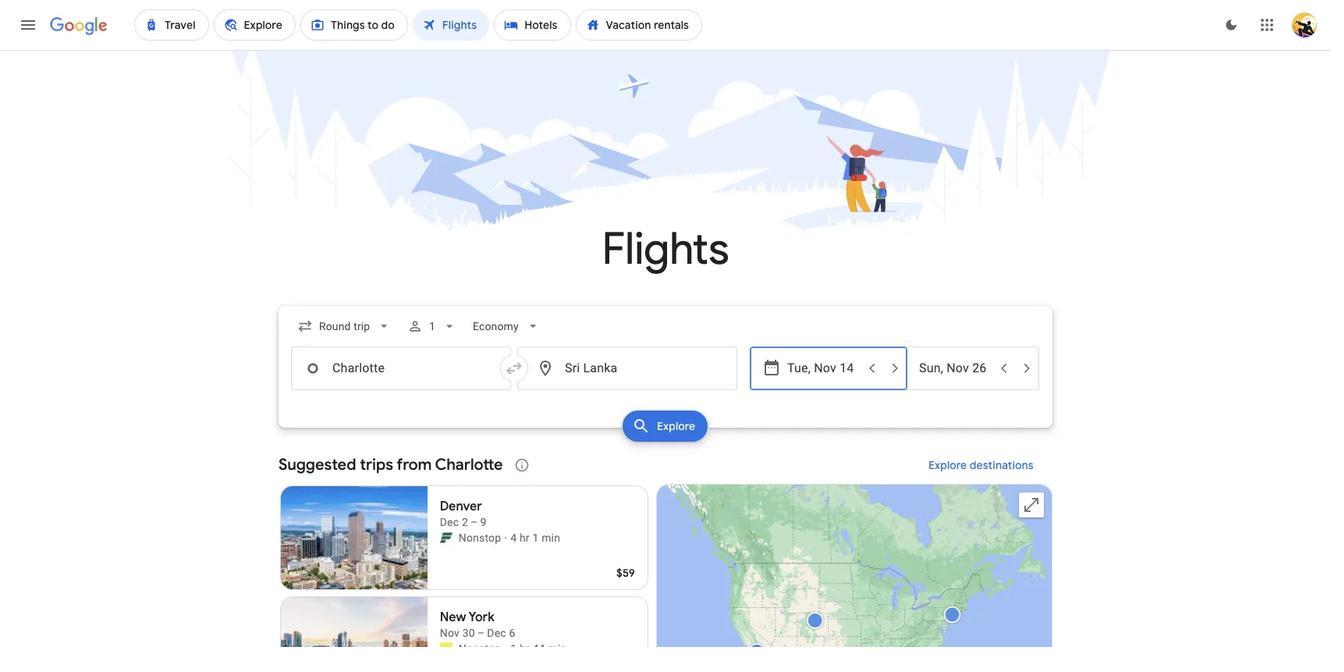 Task type: locate. For each thing, give the bounding box(es) containing it.
0 vertical spatial explore
[[657, 419, 696, 433]]

0 vertical spatial 1
[[429, 320, 436, 332]]

59 US dollars text field
[[616, 566, 635, 580]]

4 hr 1 min
[[511, 532, 560, 544]]

explore button
[[623, 411, 708, 442]]

dec
[[440, 516, 459, 528]]

None text field
[[517, 347, 738, 390]]

explore inside button
[[657, 419, 696, 433]]

1 horizontal spatial explore
[[929, 458, 967, 472]]

flights
[[602, 222, 729, 277]]

$59
[[616, 566, 635, 580]]

30 – dec
[[463, 627, 506, 639]]

None field
[[291, 312, 398, 340], [467, 312, 547, 340], [291, 312, 398, 340], [467, 312, 547, 340]]

main menu image
[[19, 16, 37, 34]]

nov
[[440, 627, 460, 639]]

1 button
[[401, 308, 464, 345]]

1 horizontal spatial 1
[[533, 532, 539, 544]]

0 horizontal spatial explore
[[657, 419, 696, 433]]

denver
[[440, 499, 482, 514]]

nonstop
[[459, 532, 501, 544]]

Flight search field
[[266, 306, 1065, 446]]

1 vertical spatial explore
[[929, 458, 967, 472]]

suggested trips from charlotte region
[[279, 446, 1053, 647]]

 image
[[504, 530, 507, 546]]

explore inside button
[[929, 458, 967, 472]]

suggested trips from charlotte
[[279, 455, 503, 475]]

6
[[509, 627, 516, 639]]

explore
[[657, 419, 696, 433], [929, 458, 967, 472]]

1
[[429, 320, 436, 332], [533, 532, 539, 544]]

4
[[511, 532, 517, 544]]

1 vertical spatial 1
[[533, 532, 539, 544]]

0 horizontal spatial 1
[[429, 320, 436, 332]]

change appearance image
[[1213, 6, 1250, 44]]

charlotte
[[435, 455, 503, 475]]

None text field
[[291, 347, 511, 390]]

explore for explore
[[657, 419, 696, 433]]

from
[[397, 455, 432, 475]]

denver dec 2 – 9
[[440, 499, 487, 528]]

destinations
[[970, 458, 1034, 472]]



Task type: describe. For each thing, give the bounding box(es) containing it.
suggested
[[279, 455, 356, 475]]

explore destinations
[[929, 458, 1034, 472]]

new york nov 30 – dec 6
[[440, 610, 516, 639]]

1 inside suggested trips from charlotte region
[[533, 532, 539, 544]]

explore for explore destinations
[[929, 458, 967, 472]]

Departure text field
[[787, 347, 859, 389]]

new
[[440, 610, 466, 625]]

hr
[[520, 532, 530, 544]]

Return text field
[[919, 347, 991, 389]]

2 – 9
[[462, 516, 487, 528]]

min
[[542, 532, 560, 544]]

frontier image
[[440, 532, 452, 544]]

none text field inside the flight search box
[[517, 347, 738, 390]]

york
[[469, 610, 495, 625]]

trips
[[360, 455, 393, 475]]

explore destinations button
[[910, 446, 1053, 484]]

1 inside 1 popup button
[[429, 320, 436, 332]]

spirit image
[[440, 642, 452, 647]]



Task type: vqa. For each thing, say whether or not it's contained in the screenshot.
12
no



